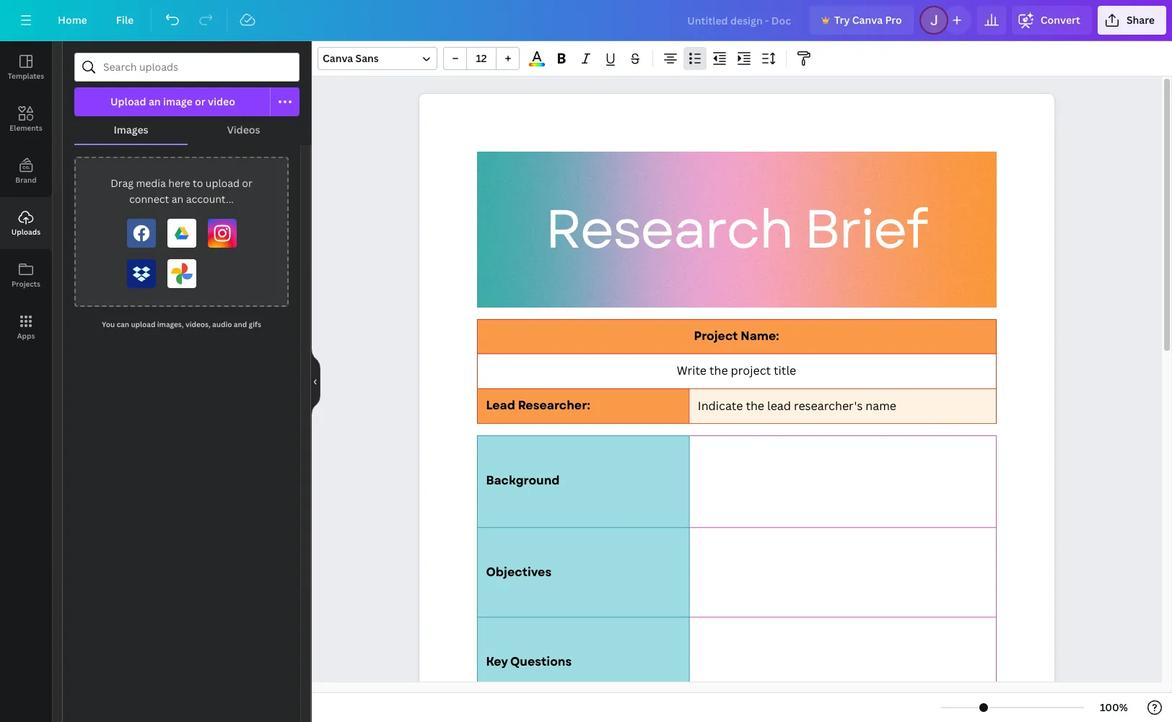 Task type: describe. For each thing, give the bounding box(es) containing it.
convert button
[[1012, 6, 1093, 35]]

brand
[[15, 175, 37, 185]]

research
[[545, 191, 793, 269]]

home
[[58, 13, 87, 27]]

upload
[[111, 95, 146, 108]]

and
[[234, 319, 247, 329]]

convert
[[1041, 13, 1081, 27]]

canva sans button
[[318, 47, 438, 70]]

share
[[1127, 13, 1156, 27]]

brief
[[804, 191, 927, 269]]

account...
[[186, 192, 234, 206]]

color range image
[[530, 63, 545, 66]]

– – number field
[[472, 51, 492, 65]]

apps button
[[0, 301, 52, 353]]

templates button
[[0, 41, 52, 93]]

you can upload images, videos, audio and gifs
[[102, 319, 261, 329]]

Search uploads search field
[[103, 53, 290, 81]]

elements
[[10, 123, 42, 133]]

drag media here to upload or connect an account...
[[111, 176, 253, 206]]

templates
[[8, 71, 44, 81]]

videos
[[227, 123, 260, 136]]

canva inside "try canva pro" button
[[853, 13, 883, 27]]

apps
[[17, 331, 35, 341]]

image
[[163, 95, 193, 108]]

media
[[136, 176, 166, 190]]

or inside the drag media here to upload or connect an account...
[[242, 176, 253, 190]]

try canva pro
[[835, 13, 903, 27]]

can
[[117, 319, 129, 329]]

research brief
[[545, 191, 927, 269]]

upload an image or video button
[[74, 87, 271, 116]]

sans
[[356, 51, 379, 65]]

hide image
[[311, 347, 321, 416]]

canva inside canva sans dropdown button
[[323, 51, 353, 65]]

audio
[[212, 319, 232, 329]]

share button
[[1098, 6, 1167, 35]]

uploads
[[11, 227, 41, 237]]

projects button
[[0, 249, 52, 301]]

try
[[835, 13, 850, 27]]

canva sans
[[323, 51, 379, 65]]



Task type: vqa. For each thing, say whether or not it's contained in the screenshot.
canva pro for nonprofits IMAGE
no



Task type: locate. For each thing, give the bounding box(es) containing it.
100% button
[[1091, 696, 1138, 719]]

0 horizontal spatial canva
[[323, 51, 353, 65]]

Design title text field
[[676, 6, 804, 35]]

100%
[[1101, 701, 1129, 714]]

an
[[149, 95, 161, 108], [172, 192, 184, 206]]

videos button
[[188, 116, 300, 144]]

upload right can
[[131, 319, 156, 329]]

0 horizontal spatial upload
[[131, 319, 156, 329]]

or left 'video' on the left of page
[[195, 95, 206, 108]]

1 horizontal spatial an
[[172, 192, 184, 206]]

group
[[443, 47, 520, 70]]

1 vertical spatial canva
[[323, 51, 353, 65]]

video
[[208, 95, 235, 108]]

pro
[[886, 13, 903, 27]]

file button
[[105, 6, 145, 35]]

an down here
[[172, 192, 184, 206]]

1 vertical spatial an
[[172, 192, 184, 206]]

upload up account... in the left of the page
[[206, 176, 240, 190]]

connect
[[129, 192, 169, 206]]

drag
[[111, 176, 134, 190]]

1 horizontal spatial canva
[[853, 13, 883, 27]]

videos,
[[186, 319, 211, 329]]

main menu bar
[[0, 0, 1173, 41]]

images,
[[157, 319, 184, 329]]

you
[[102, 319, 115, 329]]

0 horizontal spatial an
[[149, 95, 161, 108]]

try canva pro button
[[810, 6, 914, 35]]

1 vertical spatial or
[[242, 176, 253, 190]]

gifs
[[249, 319, 261, 329]]

0 horizontal spatial or
[[195, 95, 206, 108]]

here
[[168, 176, 190, 190]]

upload an image or video
[[111, 95, 235, 108]]

an inside the drag media here to upload or connect an account...
[[172, 192, 184, 206]]

canva
[[853, 13, 883, 27], [323, 51, 353, 65]]

images button
[[74, 116, 188, 144]]

0 vertical spatial canva
[[853, 13, 883, 27]]

to
[[193, 176, 203, 190]]

images
[[114, 123, 148, 136]]

0 vertical spatial or
[[195, 95, 206, 108]]

uploads button
[[0, 197, 52, 249]]

projects
[[12, 279, 40, 289]]

home link
[[46, 6, 99, 35]]

or right to
[[242, 176, 253, 190]]

file
[[116, 13, 134, 27]]

1 horizontal spatial or
[[242, 176, 253, 190]]

or inside button
[[195, 95, 206, 108]]

Research Brief text field
[[419, 94, 1055, 722]]

brand button
[[0, 145, 52, 197]]

an left image
[[149, 95, 161, 108]]

or
[[195, 95, 206, 108], [242, 176, 253, 190]]

canva right try
[[853, 13, 883, 27]]

upload
[[206, 176, 240, 190], [131, 319, 156, 329]]

0 vertical spatial upload
[[206, 176, 240, 190]]

an inside button
[[149, 95, 161, 108]]

upload inside the drag media here to upload or connect an account...
[[206, 176, 240, 190]]

1 horizontal spatial upload
[[206, 176, 240, 190]]

side panel tab list
[[0, 41, 52, 353]]

elements button
[[0, 93, 52, 145]]

1 vertical spatial upload
[[131, 319, 156, 329]]

0 vertical spatial an
[[149, 95, 161, 108]]

canva left sans
[[323, 51, 353, 65]]



